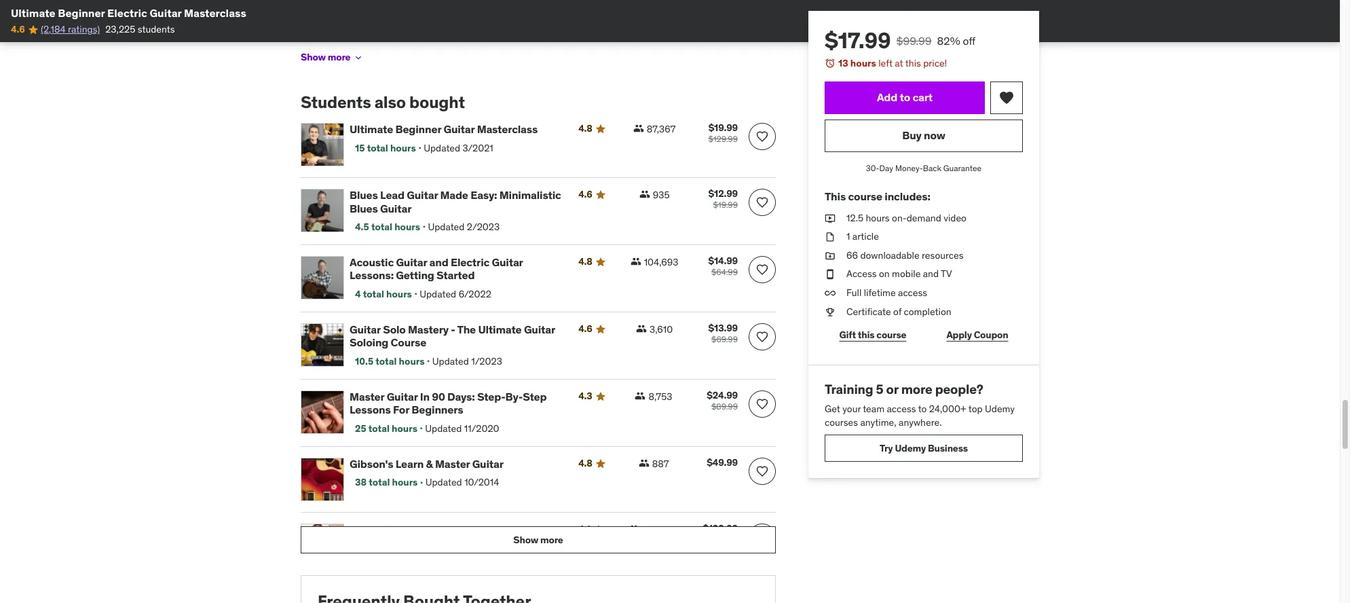 Task type: vqa. For each thing, say whether or not it's contained in the screenshot.
Show more related to 2nd SHOW MORE button from the top
yes



Task type: locate. For each thing, give the bounding box(es) containing it.
1 vertical spatial master
[[435, 457, 470, 471]]

total
[[367, 142, 388, 154], [371, 221, 393, 233], [363, 288, 384, 300], [376, 355, 397, 367], [369, 422, 390, 434], [369, 476, 390, 489]]

xsmall image left access
[[825, 268, 836, 281]]

mastery
[[408, 323, 449, 336]]

add to wishlist image right $12.99 $19.99
[[756, 196, 770, 209]]

more right or
[[902, 381, 933, 397]]

0 horizontal spatial beginner
[[58, 6, 105, 20]]

master up updated 10/2014
[[435, 457, 470, 471]]

$19.99
[[709, 122, 738, 134], [714, 200, 738, 210]]

xsmall image left full
[[825, 287, 836, 300]]

hours down lead
[[395, 221, 421, 233]]

show for 2nd show more button from the bottom
[[301, 51, 326, 63]]

1 show more button from the top
[[301, 44, 364, 71]]

show down we
[[301, 51, 326, 63]]

all
[[356, 33, 366, 45]]

1 horizontal spatial the
[[457, 323, 476, 336]]

4.1
[[579, 523, 591, 535]]

the inside guitar solo mastery - the ultimate guitar soloing course
[[457, 323, 476, 336]]

to up anywhere.
[[919, 403, 927, 415]]

xsmall image left 1
[[825, 230, 836, 244]]

beginner
[[58, 6, 105, 20], [396, 122, 442, 136]]

training 5 or more people? get your team access to 24,000+ top udemy courses anytime, anywhere.
[[825, 381, 1015, 428]]

1 horizontal spatial show
[[514, 534, 539, 546]]

0 vertical spatial master
[[350, 390, 385, 404]]

1 vertical spatial $19.99
[[714, 200, 738, 210]]

guitar up step
[[524, 323, 555, 336]]

try
[[880, 442, 893, 454]]

add to wishlist image right $64.99
[[756, 263, 770, 277]]

935
[[653, 189, 670, 201]]

2/2023
[[467, 221, 500, 233]]

blues up 4.5
[[350, 201, 378, 215]]

ultimate up (2,184
[[11, 6, 55, 20]]

total right 4
[[363, 288, 384, 300]]

updated down beginners
[[425, 422, 462, 434]]

day
[[880, 163, 894, 173]]

more left 4.1
[[541, 534, 564, 546]]

updated down ultimate beginner guitar masterclass
[[424, 142, 461, 154]]

updated down the gibson's learn & master guitar 'link'
[[426, 476, 462, 489]]

13
[[839, 57, 849, 69]]

to inside button
[[900, 90, 911, 104]]

apply
[[947, 329, 972, 341]]

mobile
[[893, 268, 921, 280]]

$17.99
[[825, 26, 891, 54]]

0 horizontal spatial the
[[350, 523, 368, 537]]

updated down acoustic guitar and electric guitar lessons: getting started
[[420, 288, 457, 300]]

52,450
[[643, 524, 673, 536]]

0 vertical spatial this
[[906, 57, 922, 69]]

1 vertical spatial this
[[858, 329, 875, 341]]

the left the professional
[[350, 523, 368, 537]]

course up 12.5
[[849, 190, 883, 203]]

updated down guitar solo mastery - the ultimate guitar soloing course
[[433, 355, 469, 367]]

hours down the learn
[[392, 476, 418, 489]]

students
[[138, 23, 175, 36]]

ultimate for ultimate beginner guitar masterclass
[[350, 122, 393, 136]]

students also bought
[[301, 91, 465, 112]]

master inside master guitar in 90 days: step-by-step lessons for beginners
[[350, 390, 385, 404]]

1 horizontal spatial beginner
[[396, 122, 442, 136]]

$99.99
[[897, 34, 932, 48]]

course
[[849, 190, 883, 203], [877, 329, 907, 341]]

1 horizontal spatial this
[[906, 57, 922, 69]]

$199.99
[[703, 522, 738, 535]]

on-
[[892, 212, 907, 224]]

this right gift
[[858, 329, 875, 341]]

your
[[843, 403, 861, 415]]

lead
[[380, 188, 405, 202]]

blues left lead
[[350, 188, 378, 202]]

38 total hours
[[355, 476, 418, 489]]

this
[[906, 57, 922, 69], [858, 329, 875, 341]]

started
[[437, 269, 475, 282]]

2 vertical spatial 4.6
[[579, 323, 593, 335]]

2 horizontal spatial to
[[919, 403, 927, 415]]

0 vertical spatial course
[[849, 190, 883, 203]]

guitar inside master guitar in 90 days: step-by-step lessons for beginners
[[387, 390, 418, 404]]

xsmall image
[[353, 52, 364, 63], [634, 123, 644, 134], [825, 212, 836, 225], [825, 230, 836, 244], [631, 256, 642, 267], [825, 268, 836, 281], [825, 305, 836, 319], [636, 323, 647, 334], [639, 458, 650, 469]]

and
[[434, 33, 449, 45], [430, 256, 449, 269], [924, 268, 939, 280]]

0 vertical spatial show more button
[[301, 44, 364, 71]]

0 vertical spatial electric
[[107, 6, 147, 20]]

1 vertical spatial show
[[514, 534, 539, 546]]

xsmall image for 66 downloadable resources
[[825, 249, 836, 262]]

hours down this course includes:
[[866, 212, 890, 224]]

1 horizontal spatial ultimate
[[350, 122, 393, 136]]

82%
[[938, 34, 961, 48]]

guitar left the "in"
[[387, 390, 418, 404]]

0 vertical spatial masterclass
[[184, 6, 246, 20]]

add to wishlist image
[[756, 196, 770, 209], [756, 263, 770, 277], [756, 397, 770, 411]]

guitar down 2/2023
[[492, 256, 523, 269]]

xsmall image for 8,753
[[635, 391, 646, 402]]

demand
[[907, 212, 942, 224]]

video
[[944, 212, 967, 224]]

$19.99 up $14.99
[[714, 200, 738, 210]]

xsmall image for certificate of completion
[[825, 305, 836, 319]]

udemy right 'try'
[[895, 442, 926, 454]]

udemy right top
[[985, 403, 1015, 415]]

2 vertical spatial add to wishlist image
[[756, 397, 770, 411]]

gift
[[840, 329, 856, 341]]

(2,184
[[41, 23, 66, 36]]

total right 4.5
[[371, 221, 393, 233]]

guitar down updated 10/2014
[[436, 523, 467, 537]]

2 4.8 from the top
[[579, 256, 593, 268]]

xsmall image left 8,753
[[635, 391, 646, 402]]

certificate of completion
[[847, 305, 952, 318]]

bought
[[410, 91, 465, 112]]

xsmall image left 935
[[640, 189, 650, 200]]

0 horizontal spatial more
[[328, 51, 351, 63]]

2 vertical spatial to
[[919, 403, 927, 415]]

ultimate beginner guitar masterclass
[[350, 122, 538, 136]]

hours right 13
[[851, 57, 877, 69]]

access down "mobile"
[[899, 287, 928, 299]]

to left cart
[[900, 90, 911, 104]]

guitar right acoustic
[[396, 256, 427, 269]]

$19.99 inside $12.99 $19.99
[[714, 200, 738, 210]]

show more down will
[[301, 51, 351, 63]]

people?
[[936, 381, 984, 397]]

add to wishlist image
[[999, 89, 1015, 106], [756, 130, 770, 144], [756, 330, 770, 344], [756, 465, 770, 478]]

30-
[[866, 163, 880, 173]]

ultimate inside guitar solo mastery - the ultimate guitar soloing course
[[478, 323, 522, 336]]

article
[[853, 230, 879, 243]]

hours for guitar solo mastery - the ultimate guitar soloing course
[[399, 355, 425, 367]]

guitar inside ultimate beginner guitar masterclass link
[[444, 122, 475, 136]]

and up "updated 6/2022"
[[430, 256, 449, 269]]

guitar up 10/2014
[[473, 457, 504, 471]]

1 vertical spatial 4.8
[[579, 256, 593, 268]]

try udemy business
[[880, 442, 968, 454]]

xsmall image for 87,367
[[634, 123, 644, 134]]

course down of
[[877, 329, 907, 341]]

xsmall image left 104,693
[[631, 256, 642, 267]]

updated for -
[[433, 355, 469, 367]]

3/2021
[[463, 142, 494, 154]]

0 vertical spatial $19.99
[[709, 122, 738, 134]]

0 horizontal spatial master
[[350, 390, 385, 404]]

0 vertical spatial the
[[457, 323, 476, 336]]

money-
[[896, 163, 924, 173]]

the right -
[[457, 323, 476, 336]]

4.3
[[579, 390, 593, 402]]

0 vertical spatial beginner
[[58, 6, 105, 20]]

electric inside acoustic guitar and electric guitar lessons: getting started
[[451, 256, 490, 269]]

updated for made
[[428, 221, 465, 233]]

to right how
[[471, 33, 480, 45]]

hours down the for
[[392, 422, 418, 434]]

2 add to wishlist image from the top
[[756, 263, 770, 277]]

xsmall image for 52,450
[[629, 524, 640, 535]]

1 horizontal spatial more
[[541, 534, 564, 546]]

2 vertical spatial 4.8
[[579, 457, 593, 469]]

4.6 right the minimalistic
[[579, 188, 593, 201]]

1 horizontal spatial to
[[900, 90, 911, 104]]

master up 25
[[350, 390, 385, 404]]

10/2014
[[465, 476, 500, 489]]

total for gibson's
[[369, 476, 390, 489]]

updated down blues lead guitar made easy: minimalistic blues guitar
[[428, 221, 465, 233]]

0 vertical spatial to
[[471, 33, 480, 45]]

at
[[895, 57, 904, 69]]

2 horizontal spatial more
[[902, 381, 933, 397]]

1 horizontal spatial udemy
[[985, 403, 1015, 415]]

$19.99 right 87,367
[[709, 122, 738, 134]]

$24.99
[[707, 389, 738, 402]]

0 vertical spatial more
[[328, 51, 351, 63]]

1 horizontal spatial electric
[[451, 256, 490, 269]]

back
[[924, 163, 942, 173]]

1 vertical spatial udemy
[[895, 442, 926, 454]]

updated for masterclass
[[424, 142, 461, 154]]

xsmall image for 3,610
[[636, 323, 647, 334]]

1 article
[[847, 230, 879, 243]]

gibson's learn & master guitar
[[350, 457, 504, 471]]

electric up '23,225'
[[107, 6, 147, 20]]

updated 3/2021
[[424, 142, 494, 154]]

1 vertical spatial more
[[902, 381, 933, 397]]

add to wishlist image for master guitar in 90 days: step-by-step lessons for beginners
[[756, 397, 770, 411]]

xsmall image for 104,693
[[631, 256, 642, 267]]

access down or
[[887, 403, 917, 415]]

2 vertical spatial more
[[541, 534, 564, 546]]

0 vertical spatial show more
[[301, 51, 351, 63]]

master guitar in 90 days: step-by-step lessons for beginners
[[350, 390, 547, 417]]

xsmall image for 887
[[639, 458, 650, 469]]

38
[[355, 476, 367, 489]]

1 vertical spatial add to wishlist image
[[756, 263, 770, 277]]

1 horizontal spatial show more
[[514, 534, 564, 546]]

xsmall image down 'this'
[[825, 212, 836, 225]]

1 vertical spatial to
[[900, 90, 911, 104]]

also
[[375, 91, 406, 112]]

1 vertical spatial show more button
[[301, 527, 776, 554]]

get
[[825, 403, 841, 415]]

0 horizontal spatial to
[[471, 33, 480, 45]]

updated 6/2022
[[420, 288, 492, 300]]

0 vertical spatial add to wishlist image
[[756, 196, 770, 209]]

0 horizontal spatial this
[[858, 329, 875, 341]]

minimalistic
[[500, 188, 561, 202]]

updated for master
[[426, 476, 462, 489]]

3,610
[[650, 323, 673, 336]]

1 add to wishlist image from the top
[[756, 196, 770, 209]]

0 horizontal spatial electric
[[107, 6, 147, 20]]

xsmall image left certificate
[[825, 305, 836, 319]]

1 vertical spatial beginner
[[396, 122, 442, 136]]

xsmall image left 66
[[825, 249, 836, 262]]

2 vertical spatial ultimate
[[478, 323, 522, 336]]

1 4.8 from the top
[[579, 122, 593, 135]]

price!
[[924, 57, 948, 69]]

electric up 6/2022 at top
[[451, 256, 490, 269]]

1 horizontal spatial master
[[435, 457, 470, 471]]

masterclass for ultimate beginner guitar masterclass
[[477, 122, 538, 136]]

hours right 15
[[390, 142, 416, 154]]

total right 25
[[369, 422, 390, 434]]

1 vertical spatial ultimate
[[350, 122, 393, 136]]

2 horizontal spatial ultimate
[[478, 323, 522, 336]]

step-
[[477, 390, 506, 404]]

beginner up ratings)
[[58, 6, 105, 20]]

ultimate
[[11, 6, 55, 20], [350, 122, 393, 136], [478, 323, 522, 336]]

of
[[894, 305, 902, 318]]

guitar
[[150, 6, 182, 20], [444, 122, 475, 136], [407, 188, 438, 202], [380, 201, 412, 215], [396, 256, 427, 269], [492, 256, 523, 269], [350, 323, 381, 336], [524, 323, 555, 336], [387, 390, 418, 404], [473, 457, 504, 471], [436, 523, 467, 537]]

show more left 4.1
[[514, 534, 564, 546]]

the
[[457, 323, 476, 336], [350, 523, 368, 537]]

$19.99 inside $19.99 $129.99
[[709, 122, 738, 134]]

xsmall image left 887 at the left bottom of the page
[[639, 458, 650, 469]]

total right the 10.5
[[376, 355, 397, 367]]

left
[[879, 57, 893, 69]]

0 horizontal spatial show more
[[301, 51, 351, 63]]

0 vertical spatial 4.8
[[579, 122, 593, 135]]

more down learn
[[328, 51, 351, 63]]

ultimate up 1/2023
[[478, 323, 522, 336]]

includes:
[[885, 190, 931, 203]]

acoustic
[[350, 256, 394, 269]]

lessons:
[[350, 269, 394, 282]]

xsmall image left 87,367
[[634, 123, 644, 134]]

xsmall image left 52,450
[[629, 524, 640, 535]]

0 vertical spatial udemy
[[985, 403, 1015, 415]]

4.6 up 4.3
[[579, 323, 593, 335]]

ultimate up 15
[[350, 122, 393, 136]]

show more button
[[301, 44, 364, 71], [301, 527, 776, 554]]

3 4.8 from the top
[[579, 457, 593, 469]]

updated
[[424, 142, 461, 154], [428, 221, 465, 233], [420, 288, 457, 300], [433, 355, 469, 367], [425, 422, 462, 434], [426, 476, 462, 489]]

hours for blues lead guitar made easy: minimalistic blues guitar
[[395, 221, 421, 233]]

0 vertical spatial 4.6
[[11, 23, 25, 36]]

1 vertical spatial 4.6
[[579, 188, 593, 201]]

beginner down bought at the top left of the page
[[396, 122, 442, 136]]

xsmall image
[[640, 189, 650, 200], [825, 249, 836, 262], [825, 287, 836, 300], [635, 391, 646, 402], [629, 524, 640, 535]]

1 vertical spatial masterclass
[[477, 122, 538, 136]]

0 horizontal spatial ultimate
[[11, 6, 55, 20]]

hours down getting
[[386, 288, 412, 300]]

0 horizontal spatial show
[[301, 51, 326, 63]]

add to wishlist image right $89.99
[[756, 397, 770, 411]]

1 blues from the top
[[350, 188, 378, 202]]

guitar inside the professional guitar masterclass link
[[436, 523, 467, 537]]

0 vertical spatial ultimate
[[11, 6, 55, 20]]

team
[[863, 403, 885, 415]]

$12.99
[[709, 188, 738, 200]]

total for guitar
[[376, 355, 397, 367]]

structured
[[591, 33, 636, 45]]

access inside training 5 or more people? get your team access to 24,000+ top udemy courses anytime, anywhere.
[[887, 403, 917, 415]]

apply coupon
[[947, 329, 1009, 341]]

2 blues from the top
[[350, 201, 378, 215]]

2 vertical spatial masterclass
[[470, 523, 530, 537]]

total for blues
[[371, 221, 393, 233]]

xsmall image down all
[[353, 52, 364, 63]]

blues lead guitar made easy: minimalistic blues guitar link
[[350, 188, 562, 215]]

total right 15
[[367, 142, 388, 154]]

buy
[[903, 128, 922, 142]]

total right 38
[[369, 476, 390, 489]]

guitar up updated 3/2021
[[444, 122, 475, 136]]

to
[[471, 33, 480, 45], [900, 90, 911, 104], [919, 403, 927, 415]]

gift this course
[[840, 329, 907, 341]]

this right 'at'
[[906, 57, 922, 69]]

xsmall image for 12.5 hours on-demand video
[[825, 212, 836, 225]]

more
[[328, 51, 351, 63], [902, 381, 933, 397], [541, 534, 564, 546]]

1 vertical spatial access
[[887, 403, 917, 415]]

0 vertical spatial show
[[301, 51, 326, 63]]

4 total hours
[[355, 288, 412, 300]]

we will learn all the techniques and how to implement them in a very structured way.
[[301, 33, 656, 45]]

and left how
[[434, 33, 449, 45]]

show left 4.1
[[514, 534, 539, 546]]

1 vertical spatial show more
[[514, 534, 564, 546]]

hours down course
[[399, 355, 425, 367]]

xsmall image left 3,610
[[636, 323, 647, 334]]

4.6 left (2,184
[[11, 23, 25, 36]]

1 vertical spatial electric
[[451, 256, 490, 269]]

3 add to wishlist image from the top
[[756, 397, 770, 411]]

$14.99 $64.99
[[709, 255, 738, 277]]

electric
[[107, 6, 147, 20], [451, 256, 490, 269]]

hours
[[851, 57, 877, 69], [390, 142, 416, 154], [866, 212, 890, 224], [395, 221, 421, 233], [386, 288, 412, 300], [399, 355, 425, 367], [392, 422, 418, 434], [392, 476, 418, 489]]

0 horizontal spatial udemy
[[895, 442, 926, 454]]



Task type: describe. For each thing, give the bounding box(es) containing it.
hours for master guitar in 90 days: step-by-step lessons for beginners
[[392, 422, 418, 434]]

1
[[847, 230, 851, 243]]

xsmall image inside show more button
[[353, 52, 364, 63]]

add to wishlist image for guitar solo mastery - the ultimate guitar soloing course
[[756, 330, 770, 344]]

xsmall image for 935
[[640, 189, 650, 200]]

now
[[924, 128, 946, 142]]

days:
[[448, 390, 475, 404]]

$13.99 $69.99
[[709, 322, 738, 345]]

the
[[368, 33, 382, 45]]

solo
[[383, 323, 406, 336]]

updated for electric
[[420, 288, 457, 300]]

and left tv
[[924, 268, 939, 280]]

guitar up 4.5 total hours
[[380, 201, 412, 215]]

11/2020
[[464, 422, 500, 434]]

104,693
[[644, 256, 679, 268]]

guarantee
[[944, 163, 982, 173]]

courses
[[825, 416, 859, 428]]

24,000+
[[930, 403, 967, 415]]

buy now
[[903, 128, 946, 142]]

updated 11/2020
[[425, 422, 500, 434]]

more for second show more button
[[541, 534, 564, 546]]

4.6 for guitar solo mastery - the ultimate guitar soloing course
[[579, 323, 593, 335]]

step
[[523, 390, 547, 404]]

$129.99
[[709, 134, 738, 144]]

$69.99
[[712, 334, 738, 345]]

12.5 hours on-demand video
[[847, 212, 967, 224]]

$49.99
[[707, 457, 738, 469]]

guitar right lead
[[407, 188, 438, 202]]

on
[[880, 268, 890, 280]]

guitar solo mastery - the ultimate guitar soloing course
[[350, 323, 555, 349]]

getting
[[396, 269, 435, 282]]

$12.99 $19.99
[[709, 188, 738, 210]]

the professional guitar masterclass
[[350, 523, 530, 537]]

add to wishlist image for ultimate beginner guitar masterclass
[[756, 130, 770, 144]]

add to wishlist image for acoustic guitar and electric guitar lessons: getting started
[[756, 263, 770, 277]]

apply coupon button
[[932, 321, 1024, 349]]

guitar left solo
[[350, 323, 381, 336]]

total for acoustic
[[363, 288, 384, 300]]

1 vertical spatial the
[[350, 523, 368, 537]]

show more for 2nd show more button from the bottom
[[301, 51, 351, 63]]

ultimate beginner electric guitar masterclass
[[11, 6, 246, 20]]

$19.99 $129.99
[[709, 122, 738, 144]]

total for ultimate
[[367, 142, 388, 154]]

beginner for guitar
[[396, 122, 442, 136]]

4.6 for blues lead guitar made easy: minimalistic blues guitar
[[579, 188, 593, 201]]

90
[[432, 390, 445, 404]]

13 hours left at this price!
[[839, 57, 948, 69]]

way.
[[638, 33, 656, 45]]

25 total hours
[[355, 422, 418, 434]]

more inside training 5 or more people? get your team access to 24,000+ top udemy courses anytime, anywhere.
[[902, 381, 933, 397]]

15 total hours
[[355, 142, 416, 154]]

and inside acoustic guitar and electric guitar lessons: getting started
[[430, 256, 449, 269]]

updated for 90
[[425, 422, 462, 434]]

25
[[355, 422, 367, 434]]

guitar up students
[[150, 6, 182, 20]]

1 vertical spatial course
[[877, 329, 907, 341]]

to inside training 5 or more people? get your team access to 24,000+ top udemy courses anytime, anywhere.
[[919, 403, 927, 415]]

access
[[847, 268, 877, 280]]

gibson's learn & master guitar link
[[350, 457, 562, 471]]

show more for second show more button
[[514, 534, 564, 546]]

4.5 total hours
[[355, 221, 421, 233]]

guitar inside the gibson's learn & master guitar 'link'
[[473, 457, 504, 471]]

gift this course link
[[825, 321, 922, 349]]

show for second show more button
[[514, 534, 539, 546]]

easy:
[[471, 188, 497, 202]]

lifetime
[[864, 287, 896, 299]]

try udemy business link
[[825, 435, 1024, 462]]

soloing
[[350, 336, 389, 349]]

xsmall image for access on mobile and tv
[[825, 268, 836, 281]]

a
[[564, 33, 569, 45]]

12.5
[[847, 212, 864, 224]]

xsmall image for full lifetime access
[[825, 287, 836, 300]]

hours for ultimate beginner guitar masterclass
[[390, 142, 416, 154]]

4.8 for acoustic guitar and electric guitar lessons: getting started
[[579, 256, 593, 268]]

resources
[[922, 249, 964, 261]]

8,753
[[649, 391, 673, 403]]

4.8 for gibson's learn & master guitar
[[579, 457, 593, 469]]

4.8 for ultimate beginner guitar masterclass
[[579, 122, 593, 135]]

4.5
[[355, 221, 369, 233]]

master guitar in 90 days: step-by-step lessons for beginners link
[[350, 390, 562, 417]]

implement
[[482, 33, 528, 45]]

2 show more button from the top
[[301, 527, 776, 554]]

how
[[452, 33, 469, 45]]

learn
[[396, 457, 424, 471]]

the professional guitar masterclass link
[[350, 523, 562, 537]]

learn
[[333, 33, 354, 45]]

beginner for electric
[[58, 6, 105, 20]]

we
[[301, 33, 314, 45]]

full lifetime access
[[847, 287, 928, 299]]

masterclass for the professional guitar masterclass
[[470, 523, 530, 537]]

$17.99 $99.99 82% off
[[825, 26, 976, 54]]

10.5
[[355, 355, 374, 367]]

total for master
[[369, 422, 390, 434]]

anytime,
[[861, 416, 897, 428]]

alarm image
[[825, 58, 836, 69]]

add to cart button
[[825, 81, 986, 114]]

more for 2nd show more button from the bottom
[[328, 51, 351, 63]]

acoustic guitar and electric guitar lessons: getting started link
[[350, 256, 562, 282]]

by-
[[506, 390, 523, 404]]

made
[[440, 188, 469, 202]]

them
[[530, 33, 552, 45]]

or
[[887, 381, 899, 397]]

$89.99
[[712, 402, 738, 412]]

add to wishlist image for gibson's learn & master guitar
[[756, 465, 770, 478]]

hours for acoustic guitar and electric guitar lessons: getting started
[[386, 288, 412, 300]]

0 vertical spatial access
[[899, 287, 928, 299]]

ultimate for ultimate beginner electric guitar masterclass
[[11, 6, 55, 20]]

add to wishlist image for blues lead guitar made easy: minimalistic blues guitar
[[756, 196, 770, 209]]

gibson's
[[350, 457, 393, 471]]

will
[[317, 33, 331, 45]]

xsmall image for 1 article
[[825, 230, 836, 244]]

23,225 students
[[105, 23, 175, 36]]

6/2022
[[459, 288, 492, 300]]

udemy inside training 5 or more people? get your team access to 24,000+ top udemy courses anytime, anywhere.
[[985, 403, 1015, 415]]

off
[[963, 34, 976, 48]]

hours for gibson's learn & master guitar
[[392, 476, 418, 489]]

1/2023
[[471, 355, 503, 367]]

66 downloadable resources
[[847, 249, 964, 261]]

techniques
[[384, 33, 431, 45]]

beginners
[[412, 403, 463, 417]]

downloadable
[[861, 249, 920, 261]]



